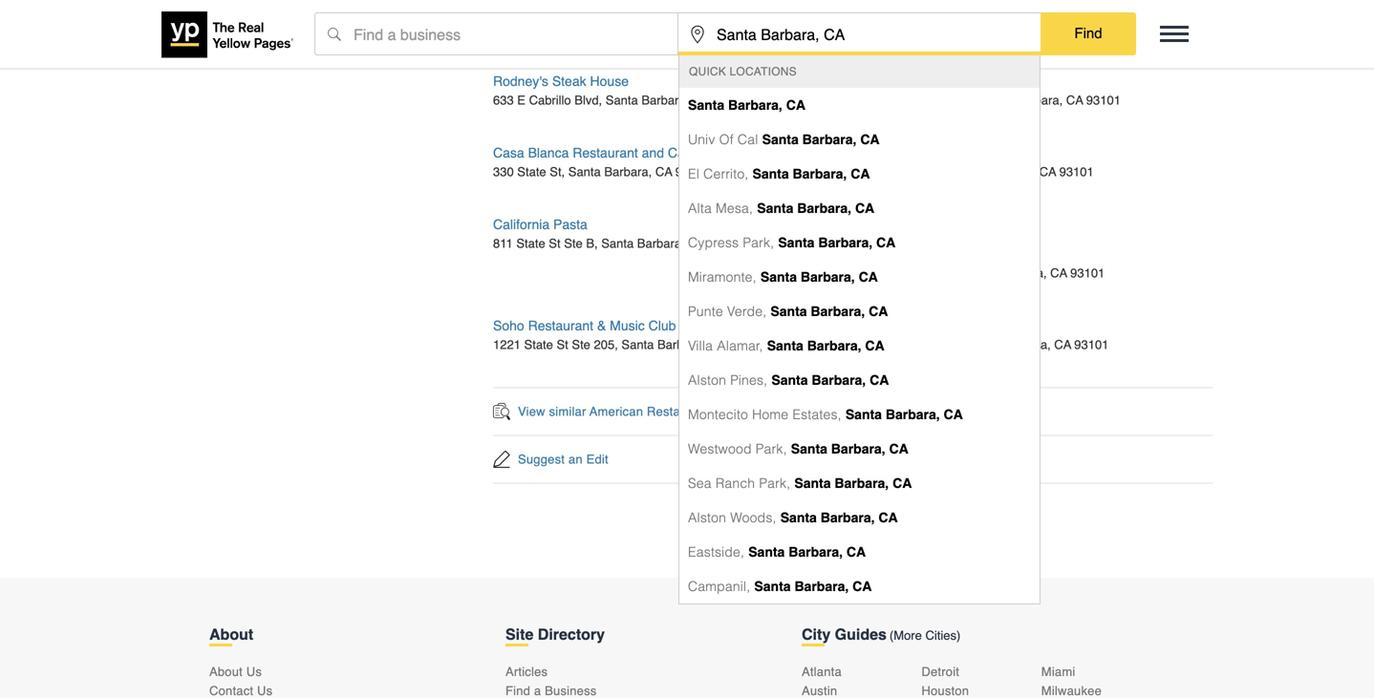 Task type: describe. For each thing, give the bounding box(es) containing it.
b,
[[586, 236, 598, 251]]

santa inside 'link'
[[964, 266, 996, 281]]

914
[[853, 93, 874, 107]]

atlanta link
[[802, 663, 922, 682]]

santa down eastside, santa barbara, ca
[[755, 579, 791, 594]]

music
[[610, 318, 645, 334]]

santa barbara, ca link
[[680, 88, 1040, 122]]

ste inside the soho restaurant & music club 1221 state st ste 205, santa barbara, ca 93101
[[572, 338, 591, 352]]

house
[[590, 73, 629, 89]]

santa down punte verde, santa barbara, ca
[[767, 338, 804, 354]]

santa inside the soho restaurant & music club 1221 state st ste 205, santa barbara, ca 93101
[[622, 338, 654, 352]]

93103
[[713, 93, 747, 107]]

punte verde, santa barbara, ca
[[688, 304, 888, 319]]

westwood park, santa barbara, ca
[[688, 442, 909, 457]]

santa down woods,
[[749, 545, 785, 560]]

detroit
[[922, 665, 960, 680]]

locations
[[730, 65, 797, 78]]

alston for alston woods,
[[688, 510, 726, 526]]

edit
[[586, 453, 609, 467]]

la playa azul cafe 914 santa barbara st, santa barbara, ca 93101
[[853, 73, 1121, 107]]

state for restaurant
[[524, 338, 553, 352]]

barbara, inside rodney's steak house 633 e cabrillo blvd, santa barbara, ca 93103
[[642, 93, 689, 107]]

santa inside china pavillion 1202 chapala st, santa barbara, ca 93101
[[952, 165, 985, 179]]

park, for cypress
[[743, 235, 774, 250]]

cabrillo
[[529, 93, 571, 107]]

santa right cal
[[762, 132, 799, 147]]

633
[[493, 93, 514, 107]]

alston woods, santa barbara, ca
[[688, 510, 898, 526]]

santa down the westwood park, santa barbara, ca
[[795, 476, 831, 491]]

93101 inside 'santa barbara cheesecake 1915 de la vina st, santa barbara, ca 93101'
[[1075, 338, 1109, 352]]

soho
[[493, 318, 524, 334]]

santa up house
[[604, 21, 636, 36]]

santa up china pavillion 1202 chapala st, santa barbara, ca 93101
[[979, 93, 1012, 107]]

230 stearns wharf, santa barbara, ca 93101
[[853, 266, 1105, 281]]

santa up 1915
[[853, 318, 888, 334]]

univ
[[688, 132, 715, 147]]

alta mesa, santa barbara, ca
[[688, 201, 875, 216]]

city
[[802, 626, 831, 644]]

sea ranch park, santa barbara, ca
[[688, 476, 912, 491]]

barbara, inside 'link'
[[999, 266, 1047, 281]]

cafe
[[938, 73, 966, 89]]

blanca
[[528, 145, 569, 160]]

cal
[[738, 132, 758, 147]]

st inside the soho restaurant & music club 1221 state st ste 205, santa barbara, ca 93101
[[557, 338, 568, 352]]

santa down the cheesecake
[[967, 338, 1000, 352]]

220
[[493, 21, 514, 36]]

sea
[[688, 476, 712, 491]]

quick locations
[[689, 65, 797, 78]]

barbara, inside china pavillion 1202 chapala st, santa barbara, ca 93101
[[988, 165, 1036, 179]]

casa blanca restaurant and cantina 330 state st, santa barbara, ca 93101
[[493, 145, 714, 179]]

campanil, santa barbara, ca
[[688, 579, 872, 594]]

ca inside california pasta 811 state st ste b, santa barbara, ca 93101
[[688, 236, 705, 251]]

and
[[642, 145, 664, 160]]

guides
[[835, 626, 887, 644]]

villa alamar, santa barbara, ca
[[688, 338, 885, 354]]

santa inside casa blanca restaurant and cantina 330 state st, santa barbara, ca 93101
[[568, 165, 601, 179]]

atlanta
[[802, 665, 842, 680]]

barbara, inside the soho restaurant & music club 1221 state st ste 205, santa barbara, ca 93101
[[658, 338, 705, 352]]

suggest an edit link
[[493, 451, 1213, 469]]

811
[[493, 236, 513, 251]]

st inside california pasta 811 state st ste b, santa barbara, ca 93101
[[549, 236, 561, 251]]

1915
[[853, 338, 881, 352]]

estates,
[[793, 407, 842, 422]]

santa down estates,
[[791, 442, 828, 457]]

playa
[[872, 73, 905, 89]]

barbara inside 'santa barbara cheesecake 1915 de la vina st, santa barbara, ca 93101'
[[892, 318, 939, 334]]

ste inside california pasta 811 state st ste b, santa barbara, ca 93101
[[564, 236, 583, 251]]

find
[[1075, 25, 1103, 42]]

ca inside 'santa barbara cheesecake 1915 de la vina st, santa barbara, ca 93101'
[[1054, 338, 1071, 352]]

230
[[853, 266, 874, 281]]

china
[[853, 145, 888, 160]]

st, for azul
[[961, 93, 976, 107]]

univ of cal santa barbara, ca
[[688, 132, 880, 147]]

2 vertical spatial park,
[[759, 476, 791, 491]]

pavillion
[[892, 145, 942, 160]]

about us link
[[209, 663, 405, 682]]

alamar,
[[717, 338, 763, 354]]

china pavillion 1202 chapala st, santa barbara, ca 93101
[[853, 145, 1094, 179]]

similar
[[549, 405, 586, 419]]

e
[[517, 93, 526, 107]]

alta
[[688, 201, 712, 216]]

wharf, for 230
[[923, 266, 960, 281]]

us
[[246, 665, 262, 680]]

steak
[[552, 73, 586, 89]]

montecito
[[688, 407, 748, 422]]

villa
[[688, 338, 713, 354]]

california pasta 811 state st ste b, santa barbara, ca 93101
[[493, 217, 743, 251]]

verde,
[[727, 304, 767, 319]]

1202
[[853, 165, 881, 179]]

&
[[597, 318, 606, 334]]

casa
[[493, 145, 524, 160]]

santa up alta mesa, santa barbara, ca
[[753, 166, 789, 182]]

suggest an edit
[[518, 453, 609, 467]]

st, for restaurant
[[550, 165, 565, 179]]

cheesecake
[[943, 318, 1017, 334]]

city guides (more cities)
[[802, 626, 961, 644]]

campanil,
[[688, 579, 751, 594]]

rodney's
[[493, 73, 549, 89]]

articles link
[[506, 663, 702, 682]]

miramonte,
[[688, 270, 757, 285]]

el
[[688, 166, 700, 182]]

club
[[649, 318, 676, 334]]

quick
[[689, 65, 726, 78]]

93101 inside casa blanca restaurant and cantina 330 state st, santa barbara, ca 93101
[[676, 165, 710, 179]]

rodney's steak house 633 e cabrillo blvd, santa barbara, ca 93103
[[493, 73, 747, 107]]

chapala
[[884, 165, 930, 179]]

st, for cheesecake
[[949, 338, 964, 352]]

site directory
[[506, 626, 605, 644]]

azul
[[908, 73, 934, 89]]

pasta
[[553, 217, 588, 232]]



Task type: locate. For each thing, give the bounding box(es) containing it.
cantina
[[668, 145, 714, 160]]

0 vertical spatial state
[[517, 165, 546, 179]]

wharf, inside 'link'
[[923, 266, 960, 281]]

la inside 'santa barbara cheesecake 1915 de la vina st, santa barbara, ca 93101'
[[903, 338, 917, 352]]

park, up alston woods, santa barbara, ca
[[759, 476, 791, 491]]

barbara up vina
[[892, 318, 939, 334]]

alston pines, santa barbara, ca
[[688, 373, 889, 388]]

santa down house
[[606, 93, 638, 107]]

ca inside casa blanca restaurant and cantina 330 state st, santa barbara, ca 93101
[[655, 165, 672, 179]]

barbara, inside la playa azul cafe 914 santa barbara st, santa barbara, ca 93101
[[1015, 93, 1063, 107]]

state inside california pasta 811 state st ste b, santa barbara, ca 93101
[[516, 236, 545, 251]]

cypress
[[688, 235, 739, 250]]

1 horizontal spatial wharf,
[[923, 266, 960, 281]]

restaurant left &
[[528, 318, 594, 334]]

de
[[884, 338, 900, 352]]

view similar american restaurants
[[518, 405, 716, 419]]

st left 205,
[[557, 338, 568, 352]]

santa right b,
[[601, 236, 634, 251]]

st down pasta
[[549, 236, 561, 251]]

miami link
[[1042, 663, 1161, 682]]

alston for alston pines,
[[688, 373, 726, 388]]

1 vertical spatial alston
[[688, 510, 726, 526]]

barbara inside la playa azul cafe 914 santa barbara st, santa barbara, ca 93101
[[913, 93, 957, 107]]

vina
[[921, 338, 945, 352]]

california
[[493, 217, 550, 232]]

0 vertical spatial ste
[[564, 236, 583, 251]]

0 vertical spatial stearns
[[517, 21, 560, 36]]

stearns inside 'link'
[[877, 266, 920, 281]]

about up about us at the bottom left of the page
[[209, 626, 253, 644]]

articles
[[506, 665, 548, 680]]

1 vertical spatial state
[[516, 236, 545, 251]]

0 vertical spatial la
[[853, 73, 868, 89]]

view
[[518, 405, 546, 419]]

2 alston from the top
[[688, 510, 726, 526]]

santa up the cheesecake
[[964, 266, 996, 281]]

santa down villa alamar, santa barbara, ca at the right
[[772, 373, 808, 388]]

ranch
[[716, 476, 755, 491]]

2 vertical spatial state
[[524, 338, 553, 352]]

the real yellow pages logo image
[[162, 11, 295, 58]]

st, inside 'santa barbara cheesecake 1915 de la vina st, santa barbara, ca 93101'
[[949, 338, 964, 352]]

0 vertical spatial barbara
[[913, 93, 957, 107]]

1 vertical spatial stearns
[[877, 266, 920, 281]]

wharf, up steak
[[564, 21, 600, 36]]

0 vertical spatial park,
[[743, 235, 774, 250]]

suggest
[[518, 453, 565, 467]]

la inside la playa azul cafe 914 santa barbara st, santa barbara, ca 93101
[[853, 73, 868, 89]]

0 vertical spatial wharf,
[[564, 21, 600, 36]]

santa right chapala
[[952, 165, 985, 179]]

la right the de
[[903, 338, 917, 352]]

1 vertical spatial park,
[[756, 442, 787, 457]]

ste left 205,
[[572, 338, 591, 352]]

santa down blanca
[[568, 165, 601, 179]]

stearns right 230
[[877, 266, 920, 281]]

barbara,
[[640, 21, 687, 36], [642, 93, 689, 107], [1015, 93, 1063, 107], [728, 97, 783, 113], [802, 132, 857, 147], [604, 165, 652, 179], [988, 165, 1036, 179], [793, 166, 847, 182], [797, 201, 852, 216], [818, 235, 873, 250], [637, 236, 685, 251], [999, 266, 1047, 281], [801, 270, 855, 285], [811, 304, 865, 319], [658, 338, 705, 352], [1003, 338, 1051, 352], [807, 338, 862, 354], [812, 373, 866, 388], [886, 407, 940, 422], [831, 442, 886, 457], [835, 476, 889, 491], [821, 510, 875, 526], [789, 545, 843, 560], [795, 579, 849, 594]]

barbara down azul
[[913, 93, 957, 107]]

st, down pavillion
[[934, 165, 949, 179]]

punte
[[688, 304, 723, 319]]

1 horizontal spatial stearns
[[877, 266, 920, 281]]

about us
[[209, 665, 262, 680]]

detroit link
[[922, 663, 1042, 682]]

wharf, for 220
[[564, 21, 600, 36]]

1 vertical spatial wharf,
[[923, 266, 960, 281]]

0 vertical spatial restaurant
[[573, 145, 638, 160]]

santa barbara, ca
[[688, 97, 806, 113]]

stearns right 220
[[517, 21, 560, 36]]

miami
[[1042, 665, 1076, 680]]

cypress park, santa barbara, ca
[[688, 235, 896, 250]]

ca inside rodney's steak house 633 e cabrillo blvd, santa barbara, ca 93103
[[693, 93, 710, 107]]

st, down blanca
[[550, 165, 565, 179]]

0 vertical spatial about
[[209, 626, 253, 644]]

1 vertical spatial restaurant
[[528, 318, 594, 334]]

cities)
[[926, 629, 961, 643]]

0 horizontal spatial stearns
[[517, 21, 560, 36]]

eastside, santa barbara, ca
[[688, 545, 866, 560]]

st, right vina
[[949, 338, 964, 352]]

2 about from the top
[[209, 665, 243, 680]]

alston down sea
[[688, 510, 726, 526]]

state right 1221
[[524, 338, 553, 352]]

eastside,
[[688, 545, 745, 560]]

(more cities) link
[[890, 629, 961, 643]]

santa inside california pasta 811 state st ste b, santa barbara, ca 93101
[[601, 236, 634, 251]]

220 stearns wharf, santa barbara, ca 93101 link
[[493, 0, 853, 37]]

state down california at the left
[[516, 236, 545, 251]]

Find a business text field
[[315, 13, 678, 55]]

wharf,
[[564, 21, 600, 36], [923, 266, 960, 281]]

restaurant left and in the top left of the page
[[573, 145, 638, 160]]

st, inside casa blanca restaurant and cantina 330 state st, santa barbara, ca 93101
[[550, 165, 565, 179]]

santa down el cerrito, santa barbara, ca
[[757, 201, 794, 216]]

0 vertical spatial alston
[[688, 373, 726, 388]]

santa down quick
[[688, 97, 725, 113]]

ca inside the soho restaurant & music club 1221 state st ste 205, santa barbara, ca 93101
[[709, 338, 726, 352]]

205,
[[594, 338, 618, 352]]

state
[[517, 165, 546, 179], [516, 236, 545, 251], [524, 338, 553, 352]]

93101 inside the soho restaurant & music club 1221 state st ste 205, santa barbara, ca 93101
[[729, 338, 763, 352]]

of
[[719, 132, 734, 147]]

woods,
[[730, 510, 777, 526]]

state down blanca
[[517, 165, 546, 179]]

stearns for 220
[[517, 21, 560, 36]]

93101 inside china pavillion 1202 chapala st, santa barbara, ca 93101
[[1060, 165, 1094, 179]]

restaurant
[[573, 145, 638, 160], [528, 318, 594, 334]]

ste
[[564, 236, 583, 251], [572, 338, 591, 352]]

santa down sea ranch park, santa barbara, ca
[[781, 510, 817, 526]]

93101 inside la playa azul cafe 914 santa barbara st, santa barbara, ca 93101
[[1086, 93, 1121, 107]]

st, down cafe
[[961, 93, 976, 107]]

230 stearns wharf, santa barbara, ca 93101 link
[[853, 217, 1213, 282]]

santa down playa
[[877, 93, 910, 107]]

wharf, up the cheesecake
[[923, 266, 960, 281]]

(more
[[890, 629, 922, 643]]

montecito home estates, santa barbara, ca
[[688, 407, 963, 422]]

barbara, inside casa blanca restaurant and cantina 330 state st, santa barbara, ca 93101
[[604, 165, 652, 179]]

1221
[[493, 338, 521, 352]]

westwood
[[688, 442, 752, 457]]

0 horizontal spatial la
[[853, 73, 868, 89]]

ste left b,
[[564, 236, 583, 251]]

la
[[853, 73, 868, 89], [903, 338, 917, 352]]

restaurants
[[647, 405, 716, 419]]

st,
[[961, 93, 976, 107], [550, 165, 565, 179], [934, 165, 949, 179], [949, 338, 964, 352]]

330
[[493, 165, 514, 179]]

el cerrito, santa barbara, ca
[[688, 166, 870, 182]]

about for about
[[209, 626, 253, 644]]

93101 inside 'link'
[[1071, 266, 1105, 281]]

alston down villa
[[688, 373, 726, 388]]

about
[[209, 626, 253, 644], [209, 665, 243, 680]]

about for about us
[[209, 665, 243, 680]]

find button
[[1041, 12, 1136, 54]]

park, for westwood
[[756, 442, 787, 457]]

state inside the soho restaurant & music club 1221 state st ste 205, santa barbara, ca 93101
[[524, 338, 553, 352]]

0 vertical spatial st
[[549, 236, 561, 251]]

0 horizontal spatial wharf,
[[564, 21, 600, 36]]

1 vertical spatial about
[[209, 665, 243, 680]]

stearns for 230
[[877, 266, 920, 281]]

1 vertical spatial la
[[903, 338, 917, 352]]

93101 inside california pasta 811 state st ste b, santa barbara, ca 93101
[[708, 236, 743, 251]]

1 vertical spatial barbara
[[892, 318, 939, 334]]

state for blanca
[[517, 165, 546, 179]]

about left the us
[[209, 665, 243, 680]]

santa up the suggest an edit link
[[846, 407, 882, 422]]

santa down music
[[622, 338, 654, 352]]

park, down alta mesa, santa barbara, ca
[[743, 235, 774, 250]]

soho restaurant & music club 1221 state st ste 205, santa barbara, ca 93101
[[493, 318, 763, 352]]

directory
[[538, 626, 605, 644]]

1 about from the top
[[209, 626, 253, 644]]

santa
[[604, 21, 636, 36], [606, 93, 638, 107], [877, 93, 910, 107], [979, 93, 1012, 107], [688, 97, 725, 113], [762, 132, 799, 147], [568, 165, 601, 179], [952, 165, 985, 179], [753, 166, 789, 182], [757, 201, 794, 216], [778, 235, 815, 250], [601, 236, 634, 251], [964, 266, 996, 281], [761, 270, 797, 285], [771, 304, 807, 319], [853, 318, 888, 334], [622, 338, 654, 352], [967, 338, 1000, 352], [767, 338, 804, 354], [772, 373, 808, 388], [846, 407, 882, 422], [791, 442, 828, 457], [795, 476, 831, 491], [781, 510, 817, 526], [749, 545, 785, 560], [755, 579, 791, 594]]

restaurant inside the soho restaurant & music club 1221 state st ste 205, santa barbara, ca 93101
[[528, 318, 594, 334]]

alston
[[688, 373, 726, 388], [688, 510, 726, 526]]

1 horizontal spatial la
[[903, 338, 917, 352]]

santa up miramonte, santa barbara, ca
[[778, 235, 815, 250]]

ca inside la playa azul cafe 914 santa barbara st, santa barbara, ca 93101
[[1066, 93, 1083, 107]]

ca
[[691, 21, 708, 36], [693, 93, 710, 107], [1066, 93, 1083, 107], [786, 97, 806, 113], [860, 132, 880, 147], [655, 165, 672, 179], [1040, 165, 1056, 179], [851, 166, 870, 182], [855, 201, 875, 216], [876, 235, 896, 250], [688, 236, 705, 251], [1051, 266, 1067, 281], [859, 270, 878, 285], [869, 304, 888, 319], [709, 338, 726, 352], [1054, 338, 1071, 352], [865, 338, 885, 354], [870, 373, 889, 388], [944, 407, 963, 422], [889, 442, 909, 457], [893, 476, 912, 491], [879, 510, 898, 526], [847, 545, 866, 560], [853, 579, 872, 594]]

barbara, inside 'santa barbara cheesecake 1915 de la vina st, santa barbara, ca 93101'
[[1003, 338, 1051, 352]]

santa up villa alamar, santa barbara, ca at the right
[[771, 304, 807, 319]]

park, down home
[[756, 442, 787, 457]]

st, inside china pavillion 1202 chapala st, santa barbara, ca 93101
[[934, 165, 949, 179]]

barbara
[[913, 93, 957, 107], [892, 318, 939, 334]]

miramonte, santa barbara, ca
[[688, 270, 878, 285]]

view similar american restaurants link
[[493, 404, 1213, 421]]

93101
[[711, 21, 745, 36], [1086, 93, 1121, 107], [676, 165, 710, 179], [1060, 165, 1094, 179], [708, 236, 743, 251], [1071, 266, 1105, 281], [729, 338, 763, 352], [1075, 338, 1109, 352]]

st, inside la playa azul cafe 914 santa barbara st, santa barbara, ca 93101
[[961, 93, 976, 107]]

restaurant inside casa blanca restaurant and cantina 330 state st, santa barbara, ca 93101
[[573, 145, 638, 160]]

mesa,
[[716, 201, 753, 216]]

st
[[549, 236, 561, 251], [557, 338, 568, 352]]

ca inside china pavillion 1202 chapala st, santa barbara, ca 93101
[[1040, 165, 1056, 179]]

ca inside 'link'
[[1051, 266, 1067, 281]]

1 vertical spatial ste
[[572, 338, 591, 352]]

barbara, inside california pasta 811 state st ste b, santa barbara, ca 93101
[[637, 236, 685, 251]]

1 alston from the top
[[688, 373, 726, 388]]

1 vertical spatial st
[[557, 338, 568, 352]]

santa up punte verde, santa barbara, ca
[[761, 270, 797, 285]]

stearns
[[517, 21, 560, 36], [877, 266, 920, 281]]

state inside casa blanca restaurant and cantina 330 state st, santa barbara, ca 93101
[[517, 165, 546, 179]]

Where? text field
[[679, 13, 1041, 55]]

la up "914" at the right
[[853, 73, 868, 89]]

santa inside rodney's steak house 633 e cabrillo blvd, santa barbara, ca 93103
[[606, 93, 638, 107]]



Task type: vqa. For each thing, say whether or not it's contained in the screenshot.
Fito Plumbers Inc. image
no



